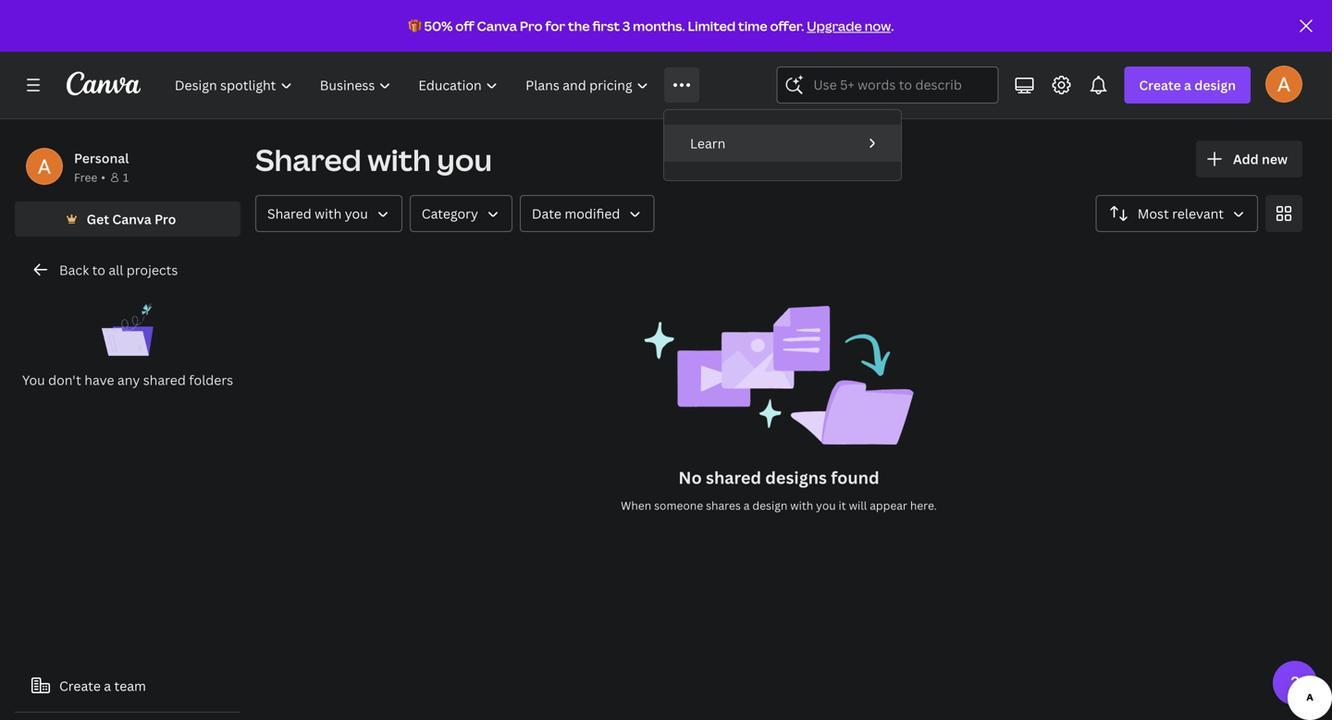 Task type: vqa. For each thing, say whether or not it's contained in the screenshot.
Create in the Dropdown Button
yes



Task type: locate. For each thing, give the bounding box(es) containing it.
free
[[74, 170, 97, 185]]

1 horizontal spatial canva
[[477, 17, 517, 35]]

create inside button
[[59, 678, 101, 695]]

a inside button
[[104, 678, 111, 695]]

3
[[622, 17, 630, 35]]

shared
[[255, 140, 361, 180], [267, 205, 312, 222]]

2 horizontal spatial you
[[816, 498, 836, 513]]

appear
[[870, 498, 907, 513]]

1 horizontal spatial create
[[1139, 76, 1181, 94]]

add new
[[1233, 150, 1288, 168]]

0 horizontal spatial a
[[104, 678, 111, 695]]

0 horizontal spatial shared
[[143, 371, 186, 389]]

0 horizontal spatial you
[[345, 205, 368, 222]]

create a design button
[[1124, 67, 1251, 104]]

you inside the no shared designs found when someone shares a design with you it will appear here.
[[816, 498, 836, 513]]

shared with you inside button
[[267, 205, 368, 222]]

create
[[1139, 76, 1181, 94], [59, 678, 101, 695]]

0 vertical spatial shared
[[255, 140, 361, 180]]

a inside dropdown button
[[1184, 76, 1192, 94]]

Search search field
[[814, 68, 962, 103]]

projects
[[127, 261, 178, 279]]

0 horizontal spatial pro
[[154, 210, 176, 228]]

•
[[101, 170, 105, 185]]

will
[[849, 498, 867, 513]]

1 horizontal spatial design
[[1195, 76, 1236, 94]]

back
[[59, 261, 89, 279]]

2 horizontal spatial with
[[790, 498, 813, 513]]

designs
[[765, 467, 827, 489]]

shared right any
[[143, 371, 186, 389]]

don't
[[48, 371, 81, 389]]

top level navigation element
[[163, 67, 901, 195], [163, 67, 732, 104]]

a
[[1184, 76, 1192, 94], [744, 498, 750, 513], [104, 678, 111, 695]]

a inside the no shared designs found when someone shares a design with you it will appear here.
[[744, 498, 750, 513]]

1 vertical spatial design
[[753, 498, 788, 513]]

🎁
[[409, 17, 421, 35]]

0 vertical spatial create
[[1139, 76, 1181, 94]]

design
[[1195, 76, 1236, 94], [753, 498, 788, 513]]

0 horizontal spatial canva
[[112, 210, 151, 228]]

1 vertical spatial canva
[[112, 210, 151, 228]]

create inside dropdown button
[[1139, 76, 1181, 94]]

add new button
[[1196, 141, 1303, 178]]

here.
[[910, 498, 937, 513]]

it
[[839, 498, 846, 513]]

0 vertical spatial canva
[[477, 17, 517, 35]]

2 vertical spatial you
[[816, 498, 836, 513]]

design left apple lee icon
[[1195, 76, 1236, 94]]

2 vertical spatial with
[[790, 498, 813, 513]]

design down the designs
[[753, 498, 788, 513]]

team
[[114, 678, 146, 695]]

canva right get
[[112, 210, 151, 228]]

pro left for
[[520, 17, 543, 35]]

Sort by button
[[1096, 195, 1258, 232]]

date modified
[[532, 205, 620, 222]]

1 vertical spatial pro
[[154, 210, 176, 228]]

a for design
[[1184, 76, 1192, 94]]

found
[[831, 467, 879, 489]]

0 vertical spatial you
[[437, 140, 492, 180]]

0 vertical spatial shared
[[143, 371, 186, 389]]

1 vertical spatial shared
[[267, 205, 312, 222]]

free •
[[74, 170, 105, 185]]

pro up projects
[[154, 210, 176, 228]]

1 horizontal spatial shared
[[706, 467, 761, 489]]

back to all projects
[[59, 261, 178, 279]]

1 vertical spatial create
[[59, 678, 101, 695]]

1 horizontal spatial pro
[[520, 17, 543, 35]]

off
[[455, 17, 474, 35]]

with
[[368, 140, 431, 180], [315, 205, 342, 222], [790, 498, 813, 513]]

2 horizontal spatial a
[[1184, 76, 1192, 94]]

0 vertical spatial design
[[1195, 76, 1236, 94]]

2 vertical spatial a
[[104, 678, 111, 695]]

1 vertical spatial shared
[[706, 467, 761, 489]]

🎁 50% off canva pro for the first 3 months. limited time offer. upgrade now .
[[409, 17, 894, 35]]

1 vertical spatial a
[[744, 498, 750, 513]]

canva right off
[[477, 17, 517, 35]]

folders
[[189, 371, 233, 389]]

pro
[[520, 17, 543, 35], [154, 210, 176, 228]]

the
[[568, 17, 590, 35]]

canva
[[477, 17, 517, 35], [112, 210, 151, 228]]

learn
[[690, 134, 726, 152]]

0 horizontal spatial design
[[753, 498, 788, 513]]

shared up shares
[[706, 467, 761, 489]]

shared inside the no shared designs found when someone shares a design with you it will appear here.
[[706, 467, 761, 489]]

personal
[[74, 149, 129, 167]]

limited
[[688, 17, 736, 35]]

1 vertical spatial with
[[315, 205, 342, 222]]

1 vertical spatial you
[[345, 205, 368, 222]]

1
[[123, 170, 129, 185]]

0 horizontal spatial create
[[59, 678, 101, 695]]

learn button
[[664, 125, 901, 162]]

Owner button
[[255, 195, 402, 232]]

you
[[437, 140, 492, 180], [345, 205, 368, 222], [816, 498, 836, 513]]

shared with you
[[255, 140, 492, 180], [267, 205, 368, 222]]

have
[[84, 371, 114, 389]]

None search field
[[777, 67, 999, 104]]

1 horizontal spatial with
[[368, 140, 431, 180]]

0 vertical spatial a
[[1184, 76, 1192, 94]]

1 horizontal spatial a
[[744, 498, 750, 513]]

0 horizontal spatial with
[[315, 205, 342, 222]]

1 vertical spatial shared with you
[[267, 205, 368, 222]]

0 vertical spatial pro
[[520, 17, 543, 35]]

a for team
[[104, 678, 111, 695]]

create for create a design
[[1139, 76, 1181, 94]]

top level navigation element down 50%
[[163, 67, 732, 104]]

top level navigation element up date
[[163, 67, 901, 195]]

shared
[[143, 371, 186, 389], [706, 467, 761, 489]]

to
[[92, 261, 105, 279]]

get
[[87, 210, 109, 228]]

.
[[891, 17, 894, 35]]



Task type: describe. For each thing, give the bounding box(es) containing it.
create a team button
[[15, 668, 241, 705]]

modified
[[565, 205, 620, 222]]

new
[[1262, 150, 1288, 168]]

0 vertical spatial shared with you
[[255, 140, 492, 180]]

most
[[1138, 205, 1169, 222]]

upgrade now button
[[807, 17, 891, 35]]

months.
[[633, 17, 685, 35]]

when
[[621, 498, 651, 513]]

you inside button
[[345, 205, 368, 222]]

get canva pro
[[87, 210, 176, 228]]

shares
[[706, 498, 741, 513]]

learn menu
[[664, 110, 901, 195]]

for
[[545, 17, 565, 35]]

with inside shared with you button
[[315, 205, 342, 222]]

first
[[593, 17, 620, 35]]

50%
[[424, 17, 453, 35]]

you don't have any shared folders
[[22, 371, 233, 389]]

no shared designs found when someone shares a design with you it will appear here.
[[621, 467, 937, 513]]

time
[[738, 17, 767, 35]]

no
[[678, 467, 702, 489]]

pro inside button
[[154, 210, 176, 228]]

create a design
[[1139, 76, 1236, 94]]

now
[[865, 17, 891, 35]]

someone
[[654, 498, 703, 513]]

with inside the no shared designs found when someone shares a design with you it will appear here.
[[790, 498, 813, 513]]

relevant
[[1172, 205, 1224, 222]]

add
[[1233, 150, 1259, 168]]

design inside dropdown button
[[1195, 76, 1236, 94]]

you
[[22, 371, 45, 389]]

0 vertical spatial with
[[368, 140, 431, 180]]

Category button
[[410, 195, 512, 232]]

get canva pro button
[[15, 202, 241, 237]]

top level navigation element containing learn
[[163, 67, 901, 195]]

most relevant
[[1138, 205, 1224, 222]]

all
[[109, 261, 123, 279]]

any
[[117, 371, 140, 389]]

back to all projects link
[[15, 252, 241, 289]]

upgrade
[[807, 17, 862, 35]]

create a team
[[59, 678, 146, 695]]

design inside the no shared designs found when someone shares a design with you it will appear here.
[[753, 498, 788, 513]]

1 horizontal spatial you
[[437, 140, 492, 180]]

date
[[532, 205, 561, 222]]

category
[[422, 205, 478, 222]]

Date modified button
[[520, 195, 654, 232]]

offer.
[[770, 17, 804, 35]]

shared inside button
[[267, 205, 312, 222]]

create for create a team
[[59, 678, 101, 695]]

canva inside button
[[112, 210, 151, 228]]

apple lee image
[[1266, 65, 1303, 102]]



